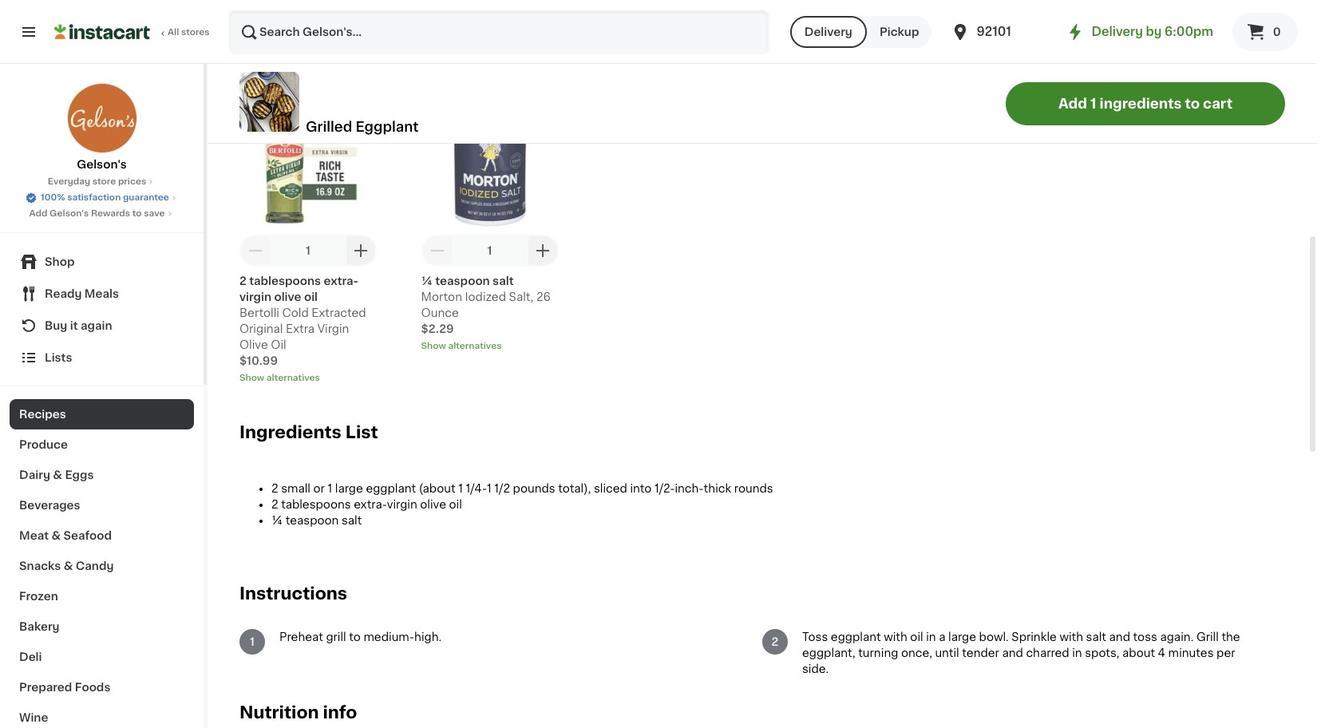 Task type: describe. For each thing, give the bounding box(es) containing it.
may
[[277, 34, 315, 51]]

stores
[[181, 28, 210, 37]]

produce link
[[10, 430, 194, 460]]

eggs
[[65, 470, 94, 481]]

increment quantity image for 2 tablespoons extra- virgin olive oil
[[351, 241, 371, 260]]

ingredients
[[240, 424, 342, 441]]

decrement quantity image
[[428, 241, 447, 260]]

2 small or 1 large eggplant (about 1 1/4-1 1/2 pounds total), sliced into 1/2-inch-thick rounds 2 tablespoons extra-virgin olive oil ¼ teaspoon salt
[[272, 483, 774, 526]]

bakery link
[[10, 612, 194, 642]]

1 left 1/2
[[487, 483, 492, 494]]

1 product group from the left
[[240, 91, 377, 385]]

(about
[[419, 483, 456, 494]]

toss
[[803, 632, 828, 643]]

dairy & eggs
[[19, 470, 94, 481]]

olive inside 2 tablespoons extra- virgin olive oil bertolli cold extracted original extra virgin olive oil $10.99 show alternatives
[[274, 291, 301, 303]]

92101
[[977, 26, 1012, 38]]

4
[[1158, 648, 1166, 659]]

salt inside ¼ teaspoon salt morton iodized salt, 26 ounce $2.29 show alternatives
[[493, 275, 514, 287]]

2 vertical spatial to
[[349, 632, 361, 643]]

1 inside button
[[1091, 97, 1097, 110]]

salt inside 2 small or 1 large eggplant (about 1 1/4-1 1/2 pounds total), sliced into 1/2-inch-thick rounds 2 tablespoons extra-virgin olive oil ¼ teaspoon salt
[[342, 515, 362, 526]]

add gelson's rewards to save
[[29, 209, 165, 218]]

bertolli
[[240, 307, 279, 319]]

1 right or
[[328, 483, 332, 494]]

produce
[[19, 439, 68, 450]]

satisfaction
[[67, 193, 121, 202]]

pounds
[[513, 483, 556, 494]]

extra- inside 2 small or 1 large eggplant (about 1 1/4-1 1/2 pounds total), sliced into 1/2-inch-thick rounds 2 tablespoons extra-virgin olive oil ¼ teaspoon salt
[[354, 499, 387, 510]]

toss
[[1134, 632, 1158, 643]]

show alternatives button for alternatives
[[421, 340, 559, 353]]

tender
[[963, 648, 1000, 659]]

side.
[[803, 664, 829, 675]]

1 up the iodized
[[488, 245, 492, 256]]

frozen link
[[10, 581, 194, 612]]

delivery for delivery
[[805, 26, 853, 38]]

all
[[168, 28, 179, 37]]

eggplant
[[356, 120, 419, 133]]

grilled eggplant
[[306, 120, 419, 133]]

buy it again link
[[10, 310, 194, 342]]

$2.29
[[421, 323, 454, 334]]

total),
[[558, 483, 591, 494]]

gelson's link
[[67, 83, 137, 173]]

delivery button
[[790, 16, 867, 48]]

charred
[[1027, 648, 1070, 659]]

0
[[1274, 26, 1281, 38]]

instructions
[[240, 585, 347, 602]]

lists
[[45, 352, 72, 363]]

seafood
[[64, 530, 112, 541]]

¼ inside ¼ teaspoon salt morton iodized salt, 26 ounce $2.29 show alternatives
[[421, 275, 433, 287]]

ounce
[[421, 307, 459, 319]]

buy
[[45, 320, 67, 331]]

or
[[314, 483, 325, 494]]

save
[[144, 209, 165, 218]]

per
[[1217, 648, 1236, 659]]

cart
[[1204, 97, 1233, 110]]

0 vertical spatial in
[[927, 632, 936, 643]]

deli
[[19, 652, 42, 663]]

0 button
[[1233, 13, 1299, 51]]

Search field
[[230, 11, 768, 53]]

all stores link
[[54, 10, 211, 54]]

shop
[[45, 256, 75, 268]]

ingredients
[[1100, 97, 1182, 110]]

extra
[[286, 323, 315, 334]]

delivery by 6:00pm
[[1092, 26, 1214, 38]]

everyday store prices link
[[48, 176, 156, 188]]

ready
[[45, 288, 82, 299]]

to for rewards
[[132, 209, 142, 218]]

until
[[935, 648, 960, 659]]

list
[[346, 424, 378, 441]]

instacart logo image
[[54, 22, 150, 42]]

spots,
[[1085, 648, 1120, 659]]

& for dairy
[[53, 470, 62, 481]]

shop link
[[10, 246, 194, 278]]

1 horizontal spatial in
[[1073, 648, 1083, 659]]

info
[[323, 705, 357, 721]]

morton
[[421, 291, 462, 303]]

prepared foods link
[[10, 672, 194, 703]]

tablespoons inside 2 tablespoons extra- virgin olive oil bertolli cold extracted original extra virgin olive oil $10.99 show alternatives
[[249, 275, 321, 287]]

92101 button
[[951, 10, 1047, 54]]

increment quantity image for ¼ teaspoon salt
[[533, 241, 552, 260]]

wine link
[[10, 703, 194, 728]]

decrement quantity image
[[246, 241, 265, 260]]

bowl.
[[980, 632, 1009, 643]]

to for ingredients
[[1186, 97, 1200, 110]]

6:00pm
[[1165, 26, 1214, 38]]

the
[[1222, 632, 1241, 643]]

gelson's inside "gelson's" link
[[77, 159, 127, 170]]

turning
[[859, 648, 899, 659]]

candy
[[76, 561, 114, 572]]

& for meat
[[51, 530, 61, 541]]

ready meals link
[[10, 278, 194, 310]]

1/2-
[[655, 483, 675, 494]]

2 for 2
[[772, 636, 779, 648]]

beverages link
[[10, 490, 194, 521]]

add gelson's rewards to save link
[[29, 208, 175, 220]]

eggplant inside 2 small or 1 large eggplant (about 1 1/4-1 1/2 pounds total), sliced into 1/2-inch-thick rounds 2 tablespoons extra-virgin olive oil ¼ teaspoon salt
[[366, 483, 416, 494]]

beverages
[[19, 500, 80, 511]]

recipes
[[19, 409, 66, 420]]

teaspoon inside 2 small or 1 large eggplant (about 1 1/4-1 1/2 pounds total), sliced into 1/2-inch-thick rounds 2 tablespoons extra-virgin olive oil ¼ teaspoon salt
[[286, 515, 339, 526]]

¼ teaspoon salt morton iodized salt, 26 ounce $2.29 show alternatives
[[421, 275, 551, 350]]

ingredients list
[[240, 424, 378, 441]]

olive inside 2 small or 1 large eggplant (about 1 1/4-1 1/2 pounds total), sliced into 1/2-inch-thick rounds 2 tablespoons extra-virgin olive oil ¼ teaspoon salt
[[420, 499, 446, 510]]



Task type: vqa. For each thing, say whether or not it's contained in the screenshot.
foods
yes



Task type: locate. For each thing, give the bounding box(es) containing it.
0 vertical spatial show
[[421, 342, 446, 350]]

iodized
[[465, 291, 506, 303]]

1 vertical spatial gelson's
[[50, 209, 89, 218]]

again
[[81, 320, 112, 331]]

add 1 ingredients to cart button
[[1006, 82, 1286, 125]]

toss eggplant with oil in a large bowl. sprinkle with salt and toss again. grill the eggplant, turning once, until tender and charred in spots, about 4 minutes per side.
[[803, 632, 1241, 675]]

show alternatives button down the iodized
[[421, 340, 559, 353]]

to
[[1186, 97, 1200, 110], [132, 209, 142, 218], [349, 632, 361, 643]]

about
[[1123, 648, 1156, 659]]

¼ up morton
[[421, 275, 433, 287]]

you may already have
[[240, 34, 432, 51]]

grill
[[326, 632, 346, 643]]

dairy
[[19, 470, 50, 481]]

show inside 2 tablespoons extra- virgin olive oil bertolli cold extracted original extra virgin olive oil $10.99 show alternatives
[[240, 374, 265, 382]]

1 horizontal spatial with
[[1060, 632, 1084, 643]]

& right meat
[[51, 530, 61, 541]]

tablespoons down or
[[281, 499, 351, 510]]

1 horizontal spatial and
[[1110, 632, 1131, 643]]

to left save
[[132, 209, 142, 218]]

& left candy
[[64, 561, 73, 572]]

1 horizontal spatial large
[[949, 632, 977, 643]]

1 with from the left
[[884, 632, 908, 643]]

preheat
[[280, 632, 323, 643]]

0 vertical spatial ¼
[[421, 275, 433, 287]]

service type group
[[790, 16, 932, 48]]

0 vertical spatial tablespoons
[[249, 275, 321, 287]]

1 horizontal spatial delivery
[[1092, 26, 1144, 38]]

in left the spots, on the right of the page
[[1073, 648, 1083, 659]]

deli link
[[10, 642, 194, 672]]

meat & seafood
[[19, 530, 112, 541]]

alternatives inside ¼ teaspoon salt morton iodized salt, 26 ounce $2.29 show alternatives
[[448, 342, 502, 350]]

¼
[[421, 275, 433, 287], [272, 515, 283, 526]]

to left cart
[[1186, 97, 1200, 110]]

1 vertical spatial virgin
[[387, 499, 417, 510]]

0 horizontal spatial alternatives
[[267, 374, 320, 382]]

increment quantity image up 26
[[533, 241, 552, 260]]

2
[[240, 275, 247, 287], [272, 483, 278, 494], [272, 499, 278, 510], [772, 636, 779, 648]]

medium-
[[364, 632, 414, 643]]

eggplant left (about at the bottom
[[366, 483, 416, 494]]

sliced
[[594, 483, 628, 494]]

1 horizontal spatial alternatives
[[448, 342, 502, 350]]

1 vertical spatial teaspoon
[[286, 515, 339, 526]]

1 vertical spatial in
[[1073, 648, 1083, 659]]

bakery
[[19, 621, 60, 633]]

add for add gelson's rewards to save
[[29, 209, 47, 218]]

to inside button
[[1186, 97, 1200, 110]]

0 vertical spatial oil
[[304, 291, 318, 303]]

small
[[281, 483, 311, 494]]

nutrition
[[240, 705, 319, 721]]

add left ingredients
[[1059, 97, 1088, 110]]

None search field
[[228, 10, 770, 54]]

show
[[421, 342, 446, 350], [240, 374, 265, 382]]

1 increment quantity image from the left
[[351, 241, 371, 260]]

1 vertical spatial large
[[949, 632, 977, 643]]

inch-
[[675, 483, 704, 494]]

1 left ingredients
[[1091, 97, 1097, 110]]

delivery for delivery by 6:00pm
[[1092, 26, 1144, 38]]

0 horizontal spatial teaspoon
[[286, 515, 339, 526]]

0 horizontal spatial and
[[1003, 648, 1024, 659]]

2 for 2 small or 1 large eggplant (about 1 1/4-1 1/2 pounds total), sliced into 1/2-inch-thick rounds 2 tablespoons extra-virgin olive oil ¼ teaspoon salt
[[272, 483, 278, 494]]

1 horizontal spatial oil
[[449, 499, 462, 510]]

0 horizontal spatial ¼
[[272, 515, 283, 526]]

olive up cold
[[274, 291, 301, 303]]

snacks & candy link
[[10, 551, 194, 581]]

1 vertical spatial show
[[240, 374, 265, 382]]

1 horizontal spatial virgin
[[387, 499, 417, 510]]

0 horizontal spatial oil
[[304, 291, 318, 303]]

0 horizontal spatial product group
[[240, 91, 377, 385]]

eggplant,
[[803, 648, 856, 659]]

1 vertical spatial oil
[[449, 499, 462, 510]]

salt inside toss eggplant with oil in a large bowl. sprinkle with salt and toss again. grill the eggplant, turning once, until tender and charred in spots, about 4 minutes per side.
[[1087, 632, 1107, 643]]

1 horizontal spatial ¼
[[421, 275, 433, 287]]

0 vertical spatial large
[[335, 483, 363, 494]]

delivery left "by"
[[1092, 26, 1144, 38]]

0 vertical spatial gelson's
[[77, 159, 127, 170]]

0 vertical spatial and
[[1110, 632, 1131, 643]]

in
[[927, 632, 936, 643], [1073, 648, 1083, 659]]

extra- down "list"
[[354, 499, 387, 510]]

2 left toss
[[772, 636, 779, 648]]

olive
[[240, 339, 268, 350]]

0 horizontal spatial to
[[132, 209, 142, 218]]

1/4-
[[466, 483, 487, 494]]

virgin
[[240, 291, 272, 303], [387, 499, 417, 510]]

& for snacks
[[64, 561, 73, 572]]

1 vertical spatial alternatives
[[267, 374, 320, 382]]

add for add 1 ingredients to cart
[[1059, 97, 1088, 110]]

prices
[[118, 177, 146, 186]]

2 left small
[[272, 483, 278, 494]]

add down 100% at left top
[[29, 209, 47, 218]]

alternatives inside 2 tablespoons extra- virgin olive oil bertolli cold extracted original extra virgin olive oil $10.99 show alternatives
[[267, 374, 320, 382]]

2 vertical spatial salt
[[1087, 632, 1107, 643]]

delivery inside delivery button
[[805, 26, 853, 38]]

everyday store prices
[[48, 177, 146, 186]]

1 horizontal spatial olive
[[420, 499, 446, 510]]

0 horizontal spatial increment quantity image
[[351, 241, 371, 260]]

gelson's inside add gelson's rewards to save link
[[50, 209, 89, 218]]

frozen
[[19, 591, 58, 602]]

show alternatives button
[[421, 340, 559, 353], [240, 372, 377, 385]]

1 vertical spatial extra-
[[354, 499, 387, 510]]

1 left 1/4-
[[459, 483, 463, 494]]

gelson's down 100% at left top
[[50, 209, 89, 218]]

olive down (about at the bottom
[[420, 499, 446, 510]]

show inside ¼ teaspoon salt morton iodized salt, 26 ounce $2.29 show alternatives
[[421, 342, 446, 350]]

original
[[240, 323, 283, 334]]

preheat grill to medium-high.
[[280, 632, 442, 643]]

0 horizontal spatial eggplant
[[366, 483, 416, 494]]

delivery by 6:00pm link
[[1066, 22, 1214, 42]]

oil inside 2 tablespoons extra- virgin olive oil bertolli cold extracted original extra virgin olive oil $10.99 show alternatives
[[304, 291, 318, 303]]

oil up the once,
[[911, 632, 924, 643]]

1 vertical spatial &
[[51, 530, 61, 541]]

1 vertical spatial add
[[29, 209, 47, 218]]

alternatives down $2.29
[[448, 342, 502, 350]]

alternatives down oil
[[267, 374, 320, 382]]

extra- up extracted
[[324, 275, 359, 287]]

virgin inside 2 tablespoons extra- virgin olive oil bertolli cold extracted original extra virgin olive oil $10.99 show alternatives
[[240, 291, 272, 303]]

and down bowl.
[[1003, 648, 1024, 659]]

store
[[92, 177, 116, 186]]

delivery inside "delivery by 6:00pm" link
[[1092, 26, 1144, 38]]

2 down ingredients
[[272, 499, 278, 510]]

1 vertical spatial to
[[132, 209, 142, 218]]

increment quantity image
[[351, 241, 371, 260], [533, 241, 552, 260]]

snacks
[[19, 561, 61, 572]]

0 horizontal spatial virgin
[[240, 291, 272, 303]]

with up turning
[[884, 632, 908, 643]]

oil up cold
[[304, 291, 318, 303]]

olive
[[274, 291, 301, 303], [420, 499, 446, 510]]

with up charred at the right
[[1060, 632, 1084, 643]]

lists link
[[10, 342, 194, 374]]

0 horizontal spatial delivery
[[805, 26, 853, 38]]

all stores
[[168, 28, 210, 37]]

1/2
[[495, 483, 510, 494]]

show alternatives button down oil
[[240, 372, 377, 385]]

oil
[[271, 339, 286, 350]]

& left eggs
[[53, 470, 62, 481]]

0 horizontal spatial with
[[884, 632, 908, 643]]

2 horizontal spatial salt
[[1087, 632, 1107, 643]]

1 vertical spatial and
[[1003, 648, 1024, 659]]

gelson's
[[77, 159, 127, 170], [50, 209, 89, 218]]

and up the spots, on the right of the page
[[1110, 632, 1131, 643]]

0 horizontal spatial in
[[927, 632, 936, 643]]

wine
[[19, 712, 48, 724]]

2 increment quantity image from the left
[[533, 241, 552, 260]]

1 vertical spatial ¼
[[272, 515, 283, 526]]

grilled
[[306, 120, 352, 133]]

oil inside toss eggplant with oil in a large bowl. sprinkle with salt and toss again. grill the eggplant, turning once, until tender and charred in spots, about 4 minutes per side.
[[911, 632, 924, 643]]

large
[[335, 483, 363, 494], [949, 632, 977, 643]]

virgin inside 2 small or 1 large eggplant (about 1 1/4-1 1/2 pounds total), sliced into 1/2-inch-thick rounds 2 tablespoons extra-virgin olive oil ¼ teaspoon salt
[[387, 499, 417, 510]]

1 horizontal spatial teaspoon
[[435, 275, 490, 287]]

once,
[[902, 648, 933, 659]]

0 vertical spatial extra-
[[324, 275, 359, 287]]

1 vertical spatial show alternatives button
[[240, 372, 377, 385]]

0 vertical spatial &
[[53, 470, 62, 481]]

tablespoons
[[249, 275, 321, 287], [281, 499, 351, 510]]

add inside button
[[1059, 97, 1088, 110]]

meals
[[85, 288, 119, 299]]

0 vertical spatial to
[[1186, 97, 1200, 110]]

oil inside 2 small or 1 large eggplant (about 1 1/4-1 1/2 pounds total), sliced into 1/2-inch-thick rounds 2 tablespoons extra-virgin olive oil ¼ teaspoon salt
[[449, 499, 462, 510]]

in left a
[[927, 632, 936, 643]]

add
[[1059, 97, 1088, 110], [29, 209, 47, 218]]

large inside toss eggplant with oil in a large bowl. sprinkle with salt and toss again. grill the eggplant, turning once, until tender and charred in spots, about 4 minutes per side.
[[949, 632, 977, 643]]

¼ down small
[[272, 515, 283, 526]]

minutes
[[1169, 648, 1214, 659]]

tablespoons inside 2 small or 1 large eggplant (about 1 1/4-1 1/2 pounds total), sliced into 1/2-inch-thick rounds 2 tablespoons extra-virgin olive oil ¼ teaspoon salt
[[281, 499, 351, 510]]

meat
[[19, 530, 49, 541]]

0 vertical spatial virgin
[[240, 291, 272, 303]]

0 horizontal spatial show
[[240, 374, 265, 382]]

2 with from the left
[[1060, 632, 1084, 643]]

gelson's up the store on the left top of the page
[[77, 159, 127, 170]]

prepared foods
[[19, 682, 111, 693]]

0 horizontal spatial large
[[335, 483, 363, 494]]

ready meals button
[[10, 278, 194, 310]]

0 vertical spatial teaspoon
[[435, 275, 490, 287]]

meat & seafood link
[[10, 521, 194, 551]]

large inside 2 small or 1 large eggplant (about 1 1/4-1 1/2 pounds total), sliced into 1/2-inch-thick rounds 2 tablespoons extra-virgin olive oil ¼ teaspoon salt
[[335, 483, 363, 494]]

0 horizontal spatial show alternatives button
[[240, 372, 377, 385]]

2 product group from the left
[[421, 91, 559, 353]]

2 vertical spatial &
[[64, 561, 73, 572]]

eggplant inside toss eggplant with oil in a large bowl. sprinkle with salt and toss again. grill the eggplant, turning once, until tender and charred in spots, about 4 minutes per side.
[[831, 632, 881, 643]]

26
[[537, 291, 551, 303]]

alternatives
[[448, 342, 502, 350], [267, 374, 320, 382]]

1 vertical spatial tablespoons
[[281, 499, 351, 510]]

0 vertical spatial add
[[1059, 97, 1088, 110]]

you
[[240, 34, 273, 51]]

1 horizontal spatial increment quantity image
[[533, 241, 552, 260]]

teaspoon inside ¼ teaspoon salt morton iodized salt, 26 ounce $2.29 show alternatives
[[435, 275, 490, 287]]

1 horizontal spatial salt
[[493, 275, 514, 287]]

show alternatives button for extra
[[240, 372, 377, 385]]

large right a
[[949, 632, 977, 643]]

a
[[939, 632, 946, 643]]

0 horizontal spatial add
[[29, 209, 47, 218]]

0 horizontal spatial olive
[[274, 291, 301, 303]]

2 horizontal spatial to
[[1186, 97, 1200, 110]]

1 left preheat
[[250, 636, 255, 648]]

dairy & eggs link
[[10, 460, 194, 490]]

tablespoons up cold
[[249, 275, 321, 287]]

1 vertical spatial eggplant
[[831, 632, 881, 643]]

1 vertical spatial salt
[[342, 515, 362, 526]]

recipes link
[[10, 399, 194, 430]]

product group
[[240, 91, 377, 385], [421, 91, 559, 353]]

teaspoon up morton
[[435, 275, 490, 287]]

2 for 2 tablespoons extra- virgin olive oil bertolli cold extracted original extra virgin olive oil $10.99 show alternatives
[[240, 275, 247, 287]]

extra-
[[324, 275, 359, 287], [354, 499, 387, 510]]

2 down decrement quantity image on the left
[[240, 275, 247, 287]]

show down $2.29
[[421, 342, 446, 350]]

delivery left pickup
[[805, 26, 853, 38]]

1 vertical spatial olive
[[420, 499, 446, 510]]

oil
[[304, 291, 318, 303], [449, 499, 462, 510], [911, 632, 924, 643]]

2 vertical spatial oil
[[911, 632, 924, 643]]

everyday
[[48, 177, 90, 186]]

1 horizontal spatial add
[[1059, 97, 1088, 110]]

eggplant up turning
[[831, 632, 881, 643]]

to right grill
[[349, 632, 361, 643]]

1 horizontal spatial eggplant
[[831, 632, 881, 643]]

again.
[[1161, 632, 1194, 643]]

2 tablespoons extra- virgin olive oil bertolli cold extracted original extra virgin olive oil $10.99 show alternatives
[[240, 275, 366, 382]]

teaspoon down or
[[286, 515, 339, 526]]

grill
[[1197, 632, 1219, 643]]

1 horizontal spatial product group
[[421, 91, 559, 353]]

0 vertical spatial alternatives
[[448, 342, 502, 350]]

1 horizontal spatial show alternatives button
[[421, 340, 559, 353]]

1 right decrement quantity image on the left
[[306, 245, 311, 256]]

0 vertical spatial olive
[[274, 291, 301, 303]]

0 vertical spatial show alternatives button
[[421, 340, 559, 353]]

snacks & candy
[[19, 561, 114, 572]]

¼ inside 2 small or 1 large eggplant (about 1 1/4-1 1/2 pounds total), sliced into 1/2-inch-thick rounds 2 tablespoons extra-virgin olive oil ¼ teaspoon salt
[[272, 515, 283, 526]]

0 horizontal spatial salt
[[342, 515, 362, 526]]

$10.99
[[240, 355, 278, 366]]

extra- inside 2 tablespoons extra- virgin olive oil bertolli cold extracted original extra virgin olive oil $10.99 show alternatives
[[324, 275, 359, 287]]

it
[[70, 320, 78, 331]]

rewards
[[91, 209, 130, 218]]

and
[[1110, 632, 1131, 643], [1003, 648, 1024, 659]]

1 horizontal spatial to
[[349, 632, 361, 643]]

show down the $10.99
[[240, 374, 265, 382]]

sprinkle
[[1012, 632, 1057, 643]]

100%
[[41, 193, 65, 202]]

prepared
[[19, 682, 72, 693]]

large right or
[[335, 483, 363, 494]]

oil down (about at the bottom
[[449, 499, 462, 510]]

gelson's logo image
[[67, 83, 137, 153]]

0 vertical spatial salt
[[493, 275, 514, 287]]

0 vertical spatial eggplant
[[366, 483, 416, 494]]

by
[[1146, 26, 1162, 38]]

2 horizontal spatial oil
[[911, 632, 924, 643]]

2 inside 2 tablespoons extra- virgin olive oil bertolli cold extracted original extra virgin olive oil $10.99 show alternatives
[[240, 275, 247, 287]]

1 horizontal spatial show
[[421, 342, 446, 350]]

increment quantity image up extracted
[[351, 241, 371, 260]]



